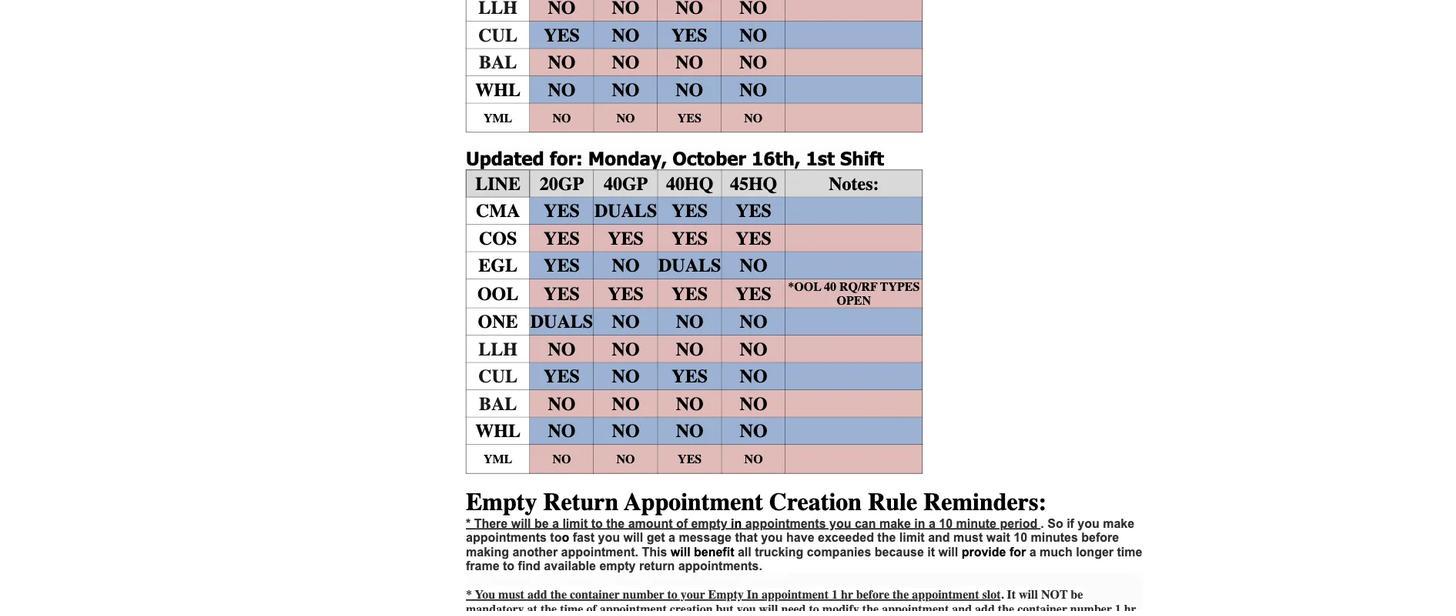 Task type: vqa. For each thing, say whether or not it's contained in the screenshot.


Task type: locate. For each thing, give the bounding box(es) containing it.
10 down the period
[[1014, 531, 1028, 545]]

of down available
[[587, 602, 597, 612]]

. inside the '.  so if you make appointments to'
[[1041, 517, 1044, 531]]

a right 'get'
[[669, 531, 676, 545]]

make up longer
[[1103, 517, 1135, 531]]

number inside .  it will not be mandatory at the time of appointment creation but you will need to modify the appointment and add the container number 1 h
[[1071, 602, 1112, 612]]

​whl
[[475, 79, 521, 100], [475, 421, 521, 442]]

container inside .  it will not be mandatory at the time of appointment creation but you will need to modify the appointment and add the container number 1 h
[[1018, 602, 1068, 612]]

​​no
[[740, 52, 767, 73], [740, 394, 768, 415]]

you inside .  it will not be mandatory at the time of appointment creation but you will need to modify the appointment and add the container number 1 h
[[737, 602, 756, 612]]

16th,
[[752, 147, 801, 169]]

1 horizontal spatial appointments
[[745, 517, 826, 531]]

* for * there will be a limit to the amount of empty in appointments you can make in a 10 minute period
[[466, 517, 471, 531]]

0 vertical spatial .
[[1041, 517, 1044, 531]]

45hq
[[730, 173, 777, 194]]

must inside the fast you will get a message that you have exceeded the limit and must wait 10 minutes before making another appointment.  this
[[954, 531, 983, 545]]

1 vertical spatial be
[[1071, 588, 1083, 602]]

and up 'it'
[[928, 531, 950, 545]]

empty return appointment creation rule reminders:
[[466, 488, 1047, 517]]

you
[[475, 588, 495, 602]]

1 vertical spatial cul
[[479, 366, 518, 387]]

container down available
[[570, 588, 620, 602]]

you
[[830, 517, 852, 531], [1078, 517, 1100, 531], [598, 531, 620, 545], [761, 531, 783, 545], [737, 602, 756, 612]]

you up appointment. on the left bottom of the page
[[598, 531, 620, 545]]

appointments inside the '.  so if you make appointments to'
[[466, 531, 547, 545]]

number down return
[[623, 588, 665, 602]]

empty down appointment. on the left bottom of the page
[[600, 560, 636, 574]]

​yml up updated
[[484, 111, 512, 125]]

cul
[[479, 25, 518, 46], [479, 366, 518, 387]]

the
[[606, 517, 625, 531], [878, 531, 896, 545], [551, 588, 567, 602], [893, 588, 909, 602], [541, 602, 557, 612], [863, 602, 879, 612], [998, 602, 1015, 612]]

2 * from the top
[[466, 588, 472, 602]]

a right for
[[1030, 545, 1036, 559]]

​no
[[612, 25, 640, 46], [740, 25, 767, 46], [548, 79, 576, 100], [612, 79, 640, 100], [676, 79, 703, 100], [740, 79, 767, 100], [553, 111, 571, 125], [617, 111, 635, 125], [744, 111, 763, 125], [740, 339, 768, 360], [612, 366, 640, 387], [740, 366, 768, 387], [548, 421, 576, 442], [612, 421, 640, 442], [676, 421, 704, 442], [740, 421, 768, 442], [553, 452, 571, 467], [617, 452, 635, 467], [745, 452, 763, 467]]

limit up because
[[900, 531, 925, 545]]

1 horizontal spatial empty
[[708, 588, 744, 602]]

appointments
[[745, 517, 826, 531], [466, 531, 547, 545]]

1 cul from the top
[[479, 25, 518, 46]]

0 vertical spatial ​​no
[[740, 52, 767, 73]]

limit inside the fast you will get a message that you have exceeded the limit and must wait 10 minutes before making another appointment.  this
[[900, 531, 925, 545]]

0 horizontal spatial appointments
[[466, 531, 547, 545]]

add
[[528, 588, 547, 602], [975, 602, 995, 612]]

empty up making
[[466, 488, 537, 517]]

0 horizontal spatial empty
[[600, 560, 636, 574]]

1 ​whl from the top
[[475, 79, 521, 100]]

of
[[676, 517, 688, 531], [587, 602, 597, 612]]

0 horizontal spatial number
[[623, 588, 665, 602]]

1 horizontal spatial before
[[1082, 531, 1119, 545]]

. inside .  it will not be mandatory at the time of appointment creation but you will need to modify the appointment and add the container number 1 h
[[1001, 588, 1004, 602]]

must
[[954, 531, 983, 545], [498, 588, 524, 602]]

need
[[781, 602, 806, 612]]

time inside a much longer time frame to find available empty return appointments.
[[1117, 545, 1143, 559]]

1 vertical spatial must
[[498, 588, 524, 602]]

to right need
[[809, 602, 819, 612]]

1 right not
[[1115, 602, 1121, 612]]

before inside the fast you will get a message that you have exceeded the limit and must wait 10 minutes before making another appointment.  this
[[1082, 531, 1119, 545]]

duals
[[595, 201, 657, 222], [659, 255, 721, 276], [531, 311, 593, 333]]

1 horizontal spatial 10
[[1014, 531, 1028, 545]]

2 horizontal spatial duals
[[659, 255, 721, 276]]

slot
[[982, 588, 1001, 602]]

1 horizontal spatial and
[[952, 602, 972, 612]]

you right but
[[737, 602, 756, 612]]

.  so if you make appointments to
[[466, 517, 1135, 545]]

appointments up have at the right of the page
[[745, 517, 826, 531]]

0 vertical spatial time
[[1117, 545, 1143, 559]]

1 vertical spatial duals
[[659, 255, 721, 276]]

no
[[548, 52, 576, 73], [612, 52, 640, 73], [676, 52, 703, 73], [612, 255, 640, 276], [740, 255, 768, 276], [612, 311, 640, 333], [676, 311, 704, 333], [740, 311, 768, 333], [548, 339, 576, 360], [612, 339, 640, 360], [676, 339, 704, 360], [548, 394, 576, 415], [612, 394, 640, 415], [676, 394, 704, 415]]

time
[[1117, 545, 1143, 559], [560, 602, 583, 612]]

2 make from the left
[[1103, 517, 1135, 531]]

appointment.
[[561, 545, 639, 559]]

be up another
[[535, 517, 549, 531]]

1 * from the top
[[466, 517, 471, 531]]

open
[[837, 294, 871, 308]]

to
[[591, 517, 603, 531], [550, 531, 562, 545], [503, 560, 515, 574], [667, 588, 678, 602], [809, 602, 819, 612]]

a
[[552, 517, 559, 531], [929, 517, 936, 531], [669, 531, 676, 545], [1030, 545, 1036, 559]]

minutes
[[1031, 531, 1078, 545]]

​yml up there
[[484, 452, 512, 467]]

10 left the minute
[[939, 517, 953, 531]]

and left slot
[[952, 602, 972, 612]]

make up because
[[880, 517, 911, 531]]

empty up message
[[691, 517, 728, 531]]

in up that
[[731, 517, 742, 531]]

o
[[562, 531, 569, 545]]

be right not
[[1071, 588, 1083, 602]]

because
[[875, 545, 924, 559]]

2 ​whl from the top
[[475, 421, 521, 442]]

* left there
[[466, 517, 471, 531]]

0 horizontal spatial before
[[856, 588, 890, 602]]

modify
[[823, 602, 859, 612]]

1 inside .  it will not be mandatory at the time of appointment creation but you will need to modify the appointment and add the container number 1 h
[[1115, 602, 1121, 612]]

1 horizontal spatial add
[[975, 602, 995, 612]]

add left it
[[975, 602, 995, 612]]

container
[[570, 588, 620, 602], [1018, 602, 1068, 612]]

0 horizontal spatial container
[[570, 588, 620, 602]]

and
[[928, 531, 950, 545], [952, 602, 972, 612]]

0 vertical spatial ​whl
[[475, 79, 521, 100]]

2 vertical spatial duals
[[531, 311, 593, 333]]

1 horizontal spatial in
[[915, 517, 926, 531]]

time right at
[[560, 602, 583, 612]]

0 vertical spatial and
[[928, 531, 950, 545]]

1 horizontal spatial 1
[[1115, 602, 1121, 612]]

of inside .  it will not be mandatory at the time of appointment creation but you will need to modify the appointment and add the container number 1 h
[[587, 602, 597, 612]]

1 vertical spatial and
[[952, 602, 972, 612]]

must left at
[[498, 588, 524, 602]]

llh
[[479, 339, 518, 360]]

message
[[679, 531, 732, 545]]

40
[[824, 280, 836, 294]]

1 make from the left
[[880, 517, 911, 531]]

1 ​yml from the top
[[484, 111, 512, 125]]

0 horizontal spatial be
[[535, 517, 549, 531]]

time inside .  it will not be mandatory at the time of appointment creation but you will need to modify the appointment and add the container number 1 h
[[560, 602, 583, 612]]

* for * you must add the container number to your empty in appointment 1 hr before the appointment slot
[[466, 588, 472, 602]]

updated
[[466, 147, 544, 169]]

and inside the fast you will get a message that you have exceeded the limit and must wait 10 minutes before making another appointment.  this
[[928, 531, 950, 545]]

0 vertical spatial must
[[954, 531, 983, 545]]

2 cul from the top
[[479, 366, 518, 387]]

it
[[1007, 588, 1016, 602]]

will benefit all trucking companies because it will provide for
[[671, 545, 1030, 559]]

0 horizontal spatial make
[[880, 517, 911, 531]]

cos
[[479, 228, 517, 249]]

0 vertical spatial empty
[[691, 517, 728, 531]]

1
[[832, 588, 838, 602], [1115, 602, 1121, 612]]

1 horizontal spatial empty
[[691, 517, 728, 531]]

1 vertical spatial .
[[1001, 588, 1004, 602]]

empty left in
[[708, 588, 744, 602]]

container right it
[[1018, 602, 1068, 612]]

must down the minute
[[954, 531, 983, 545]]

updated for: monday, october 16th, 1st shift
[[466, 147, 884, 169]]

*
[[466, 517, 471, 531], [466, 588, 472, 602]]

egl
[[479, 255, 518, 276]]

longer
[[1076, 545, 1114, 559]]

to up another
[[550, 531, 562, 545]]

0 horizontal spatial in
[[731, 517, 742, 531]]

rule
[[868, 488, 918, 517]]

before up longer
[[1082, 531, 1119, 545]]

0 horizontal spatial empty
[[466, 488, 537, 517]]

you right if
[[1078, 517, 1100, 531]]

0 horizontal spatial time
[[560, 602, 583, 612]]

if
[[1067, 517, 1074, 531]]

40hq
[[666, 173, 714, 194]]

will right the this at left
[[671, 545, 691, 559]]

bal
[[479, 52, 517, 73], [479, 394, 517, 415]]

to up the fast
[[591, 517, 603, 531]]

appointments down there
[[466, 531, 547, 545]]

0 vertical spatial bal
[[479, 52, 517, 73]]

1 horizontal spatial must
[[954, 531, 983, 545]]

0 horizontal spatial of
[[587, 602, 597, 612]]

of up message
[[676, 517, 688, 531]]

1 horizontal spatial container
[[1018, 602, 1068, 612]]

. left it
[[1001, 588, 1004, 602]]

1 left hr
[[832, 588, 838, 602]]

1 vertical spatial ​whl
[[475, 421, 521, 442]]

0 vertical spatial cul
[[479, 25, 518, 46]]

will down amount at left
[[624, 531, 643, 545]]

1 vertical spatial *
[[466, 588, 472, 602]]

return
[[639, 560, 675, 574]]

to left find
[[503, 560, 515, 574]]

fast you will get a message that you have exceeded the limit and must wait 10 minutes before making another appointment.  this
[[466, 531, 1119, 559]]

will
[[511, 517, 531, 531], [624, 531, 643, 545], [671, 545, 691, 559], [939, 545, 958, 559], [1019, 588, 1038, 602], [759, 602, 778, 612]]

0 vertical spatial before
[[1082, 531, 1119, 545]]

will right in
[[759, 602, 778, 612]]

0 horizontal spatial and
[[928, 531, 950, 545]]

appointment
[[624, 488, 763, 517]]

have
[[787, 531, 815, 545]]

0 vertical spatial ​yml
[[484, 111, 512, 125]]

1 vertical spatial empty
[[600, 560, 636, 574]]

1 horizontal spatial .
[[1041, 517, 1044, 531]]

0 horizontal spatial .
[[1001, 588, 1004, 602]]

there
[[474, 517, 508, 531]]

of for amount
[[676, 517, 688, 531]]

1 horizontal spatial limit
[[900, 531, 925, 545]]

that
[[735, 531, 758, 545]]

before right hr
[[856, 588, 890, 602]]

will right there
[[511, 517, 531, 531]]

monday,
[[588, 147, 667, 169]]

empty
[[691, 517, 728, 531], [600, 560, 636, 574]]

0 horizontal spatial add
[[528, 588, 547, 602]]

10
[[939, 517, 953, 531], [1014, 531, 1028, 545]]

1 horizontal spatial make
[[1103, 517, 1135, 531]]

1 horizontal spatial time
[[1117, 545, 1143, 559]]

get
[[647, 531, 665, 545]]

1 horizontal spatial be
[[1071, 588, 1083, 602]]

limit up the fast
[[563, 517, 588, 531]]

* there will be a limit to the amount of empty in appointments you can make in a 10 minute period
[[466, 517, 1038, 531]]

number
[[623, 588, 665, 602], [1071, 602, 1112, 612]]

line
[[475, 173, 521, 194]]

0 vertical spatial of
[[676, 517, 688, 531]]

1 vertical spatial of
[[587, 602, 597, 612]]

1 vertical spatial bal
[[479, 394, 517, 415]]

add down find
[[528, 588, 547, 602]]

number right not
[[1071, 602, 1112, 612]]

1 vertical spatial ​​no
[[740, 394, 768, 415]]

appointment
[[762, 588, 829, 602], [912, 588, 979, 602], [600, 602, 667, 612], [882, 602, 949, 612]]

in
[[747, 588, 759, 602]]

ool
[[477, 283, 519, 305]]

limit
[[563, 517, 588, 531], [900, 531, 925, 545]]

1 vertical spatial time
[[560, 602, 583, 612]]

1 vertical spatial ​yml
[[484, 452, 512, 467]]

1 horizontal spatial of
[[676, 517, 688, 531]]

0 vertical spatial duals
[[595, 201, 657, 222]]

trucking
[[755, 545, 804, 559]]

* left you
[[466, 588, 472, 602]]

1 ​​no from the top
[[740, 52, 767, 73]]

0 vertical spatial *
[[466, 517, 471, 531]]

in
[[731, 517, 742, 531], [915, 517, 926, 531]]

1 horizontal spatial number
[[1071, 602, 1112, 612]]

in up because
[[915, 517, 926, 531]]

. left so
[[1041, 517, 1044, 531]]

time right longer
[[1117, 545, 1143, 559]]



Task type: describe. For each thing, give the bounding box(es) containing it.
companies
[[807, 545, 871, 559]]

your
[[681, 588, 705, 602]]

1 vertical spatial before
[[856, 588, 890, 602]]

0 horizontal spatial 1
[[832, 588, 838, 602]]

0 horizontal spatial limit
[[563, 517, 588, 531]]

a inside the fast you will get a message that you have exceeded the limit and must wait 10 minutes before making another appointment.  this
[[669, 531, 676, 545]]

creation
[[769, 488, 862, 517]]

it
[[928, 545, 935, 559]]

2 in from the left
[[915, 517, 926, 531]]

will inside the fast you will get a message that you have exceeded the limit and must wait 10 minutes before making another appointment.  this
[[624, 531, 643, 545]]

a much longer time frame to find available empty return appointments.
[[466, 545, 1143, 574]]

to inside a much longer time frame to find available empty return appointments.
[[503, 560, 515, 574]]

* you must add the container number to your empty in appointment 1 hr before the appointment slot
[[466, 588, 1001, 602]]

mandatory
[[466, 602, 524, 612]]

so
[[1048, 517, 1064, 531]]

1 vertical spatial empty
[[708, 588, 744, 602]]

1 horizontal spatial duals
[[595, 201, 657, 222]]

1 in from the left
[[731, 517, 742, 531]]

0 horizontal spatial 10
[[939, 517, 953, 531]]

a inside a much longer time frame to find available empty return appointments.
[[1030, 545, 1036, 559]]

fast
[[573, 531, 595, 545]]

available
[[544, 560, 596, 574]]

another
[[513, 545, 558, 559]]

1 bal from the top
[[479, 52, 517, 73]]

one
[[478, 311, 518, 333]]

be inside .  it will not be mandatory at the time of appointment creation but you will need to modify the appointment and add the container number 1 h
[[1071, 588, 1083, 602]]

2 ​yml from the top
[[484, 452, 512, 467]]

but
[[716, 602, 734, 612]]

rq/rf
[[840, 280, 878, 294]]

notes:
[[829, 173, 879, 194]]

add inside .  it will not be mandatory at the time of appointment creation but you will need to modify the appointment and add the container number 1 h
[[975, 602, 995, 612]]

the inside the fast you will get a message that you have exceeded the limit and must wait 10 minutes before making another appointment.  this
[[878, 531, 896, 545]]

for:
[[550, 147, 583, 169]]

you up exceeded
[[830, 517, 852, 531]]

frame
[[466, 560, 500, 574]]

hr
[[841, 588, 853, 602]]

you up "trucking"
[[761, 531, 783, 545]]

0 horizontal spatial must
[[498, 588, 524, 602]]

to inside .  it will not be mandatory at the time of appointment creation but you will need to modify the appointment and add the container number 1 h
[[809, 602, 819, 612]]

*ool 40 rq/rf types open
[[788, 280, 920, 308]]

2 ​​no from the top
[[740, 394, 768, 415]]

. for it
[[1001, 588, 1004, 602]]

can
[[855, 517, 876, 531]]

will right it
[[1019, 588, 1038, 602]]

1st
[[806, 147, 835, 169]]

wait
[[987, 531, 1010, 545]]

all
[[738, 545, 752, 559]]

0 vertical spatial empty
[[466, 488, 537, 517]]

benefit
[[694, 545, 734, 559]]

cma
[[476, 201, 520, 222]]

types
[[880, 280, 920, 294]]

0 vertical spatial be
[[535, 517, 549, 531]]

to inside the '.  so if you make appointments to'
[[550, 531, 562, 545]]

a up another
[[552, 517, 559, 531]]

of for time
[[587, 602, 597, 612]]

shift
[[840, 147, 884, 169]]

40gp
[[604, 173, 648, 194]]

for
[[1010, 545, 1026, 559]]

not
[[1041, 588, 1068, 602]]

0 horizontal spatial duals
[[531, 311, 593, 333]]

*ool
[[788, 280, 821, 294]]

a up 'it'
[[929, 517, 936, 531]]

you inside the '.  so if you make appointments to'
[[1078, 517, 1100, 531]]

make inside the '.  so if you make appointments to'
[[1103, 517, 1135, 531]]

to left the your
[[667, 588, 678, 602]]

making
[[466, 545, 509, 559]]

creation
[[670, 602, 713, 612]]

much
[[1040, 545, 1073, 559]]

. for so
[[1041, 517, 1044, 531]]

and inside .  it will not be mandatory at the time of appointment creation but you will need to modify the appointment and add the container number 1 h
[[952, 602, 972, 612]]

2 bal from the top
[[479, 394, 517, 415]]

amount
[[628, 517, 673, 531]]

this
[[642, 545, 667, 559]]

find
[[518, 560, 541, 574]]

.  it will not be mandatory at the time of appointment creation but you will need to modify the appointment and add the container number 1 h
[[466, 588, 1137, 612]]

minute
[[956, 517, 997, 531]]

reminders:
[[924, 488, 1047, 517]]

20gp
[[540, 173, 584, 194]]

return
[[543, 488, 619, 517]]

exceeded
[[818, 531, 874, 545]]

at
[[527, 602, 538, 612]]

10 inside the fast you will get a message that you have exceeded the limit and must wait 10 minutes before making another appointment.  this
[[1014, 531, 1028, 545]]

appointments.
[[678, 560, 763, 574]]

empty inside a much longer time frame to find available empty return appointments.
[[600, 560, 636, 574]]

october
[[673, 147, 746, 169]]

provide
[[962, 545, 1006, 559]]

period
[[1000, 517, 1038, 531]]

will right 'it'
[[939, 545, 958, 559]]



